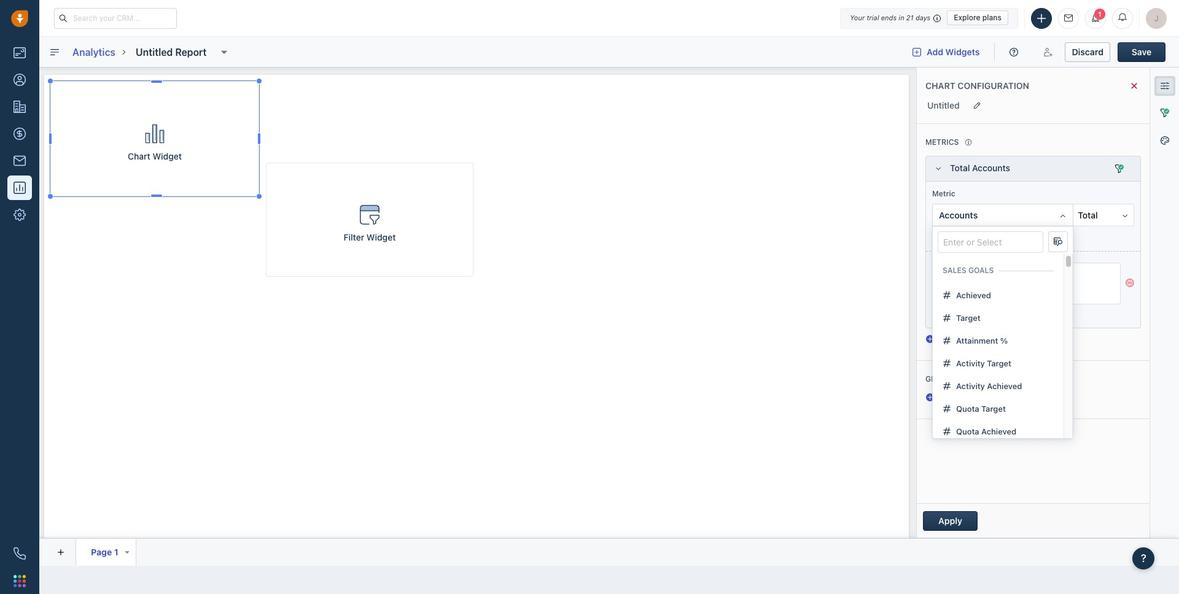 Task type: vqa. For each thing, say whether or not it's contained in the screenshot.
Widgetz.io
no



Task type: locate. For each thing, give the bounding box(es) containing it.
explore plans
[[955, 13, 1002, 22]]

1
[[1099, 10, 1103, 18]]

21
[[907, 14, 914, 22]]

Search your CRM... text field
[[54, 8, 177, 29]]

freshworks switcher image
[[14, 576, 26, 588]]

days
[[916, 14, 931, 22]]

explore
[[955, 13, 981, 22]]

your trial ends in 21 days
[[851, 14, 931, 22]]

ends
[[882, 14, 897, 22]]



Task type: describe. For each thing, give the bounding box(es) containing it.
plans
[[983, 13, 1002, 22]]

1 link
[[1086, 8, 1107, 29]]

phone element
[[7, 542, 32, 567]]

trial
[[867, 14, 880, 22]]

explore plans link
[[948, 10, 1009, 25]]

your
[[851, 14, 865, 22]]

phone image
[[14, 548, 26, 560]]

in
[[899, 14, 905, 22]]



